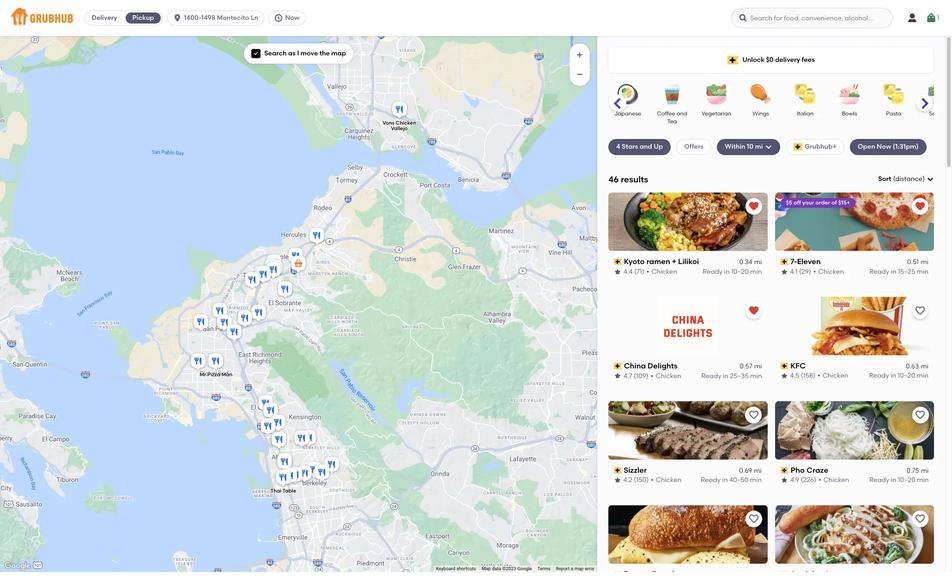 Task type: locate. For each thing, give the bounding box(es) containing it.
yummy house image
[[211, 302, 229, 322]]

japanese
[[615, 111, 642, 117]]

svg image for now
[[274, 13, 284, 23]]

sichuan style restaurant image
[[292, 429, 311, 450]]

star icon image for china delights
[[615, 373, 622, 380]]

vegetarian image
[[701, 84, 733, 105]]

0 vertical spatial and
[[677, 111, 688, 117]]

pickup button
[[124, 11, 163, 25]]

vallejo
[[391, 126, 408, 132]]

little kathmandu image
[[261, 402, 280, 422]]

unlock $0 delivery fees
[[743, 56, 816, 64]]

star icon image for sizzler
[[615, 477, 622, 485]]

report a map error
[[557, 567, 595, 572]]

ready in 40–50 min
[[702, 477, 763, 485]]

1 vertical spatial subscription pass image
[[781, 363, 789, 370]]

subscription pass image for sizzler
[[615, 468, 623, 474]]

svg image for 1400-1498 montecito ln
[[173, 13, 182, 23]]

0 vertical spatial ready in 10–20 min
[[703, 268, 763, 276]]

star icon image for 7-eleven
[[781, 268, 789, 276]]

fees
[[802, 56, 816, 64]]

min down 0.51 mi
[[918, 268, 929, 276]]

• right (150)
[[652, 477, 654, 485]]

star icon image for kfc
[[781, 373, 789, 380]]

marty's grill image
[[189, 352, 207, 372]]

• chicken down craze
[[819, 477, 850, 485]]

pho craze logo image
[[776, 402, 935, 460]]

map
[[482, 567, 491, 572]]

svg image right ) on the top of page
[[928, 176, 935, 183]]

1 horizontal spatial grubhub plus flag logo image
[[794, 144, 804, 151]]

2 vertical spatial svg image
[[928, 176, 935, 183]]

•
[[647, 268, 650, 276], [814, 268, 817, 276], [651, 372, 654, 380], [819, 372, 821, 380], [652, 477, 654, 485], [819, 477, 822, 485]]

7-eleven
[[791, 257, 822, 266]]

1 vertical spatial grubhub plus flag logo image
[[794, 144, 804, 151]]

map right a on the right bottom of the page
[[575, 567, 584, 572]]

2 horizontal spatial svg image
[[928, 176, 935, 183]]

mi for 7-eleven
[[922, 259, 929, 266]]

• for kfc
[[819, 372, 821, 380]]

• chicken down the kyoto ramen + lilikoi
[[647, 268, 678, 276]]

grubhub plus flag logo image
[[728, 56, 739, 65], [794, 144, 804, 151]]

chicken right (158)
[[823, 372, 849, 380]]

ready in 10–20 min down 0.34
[[703, 268, 763, 276]]

wings image
[[745, 84, 778, 105]]

1 vertical spatial saved restaurant image
[[749, 305, 760, 317]]

• chicken for pho craze
[[819, 477, 850, 485]]

save this restaurant button for sizzler
[[746, 407, 763, 424]]

star icon image
[[615, 268, 622, 276], [781, 268, 789, 276], [615, 373, 622, 380], [781, 373, 789, 380], [615, 477, 622, 485], [781, 477, 789, 485]]

chicken down craze
[[824, 477, 850, 485]]

0 vertical spatial grubhub plus flag logo image
[[728, 56, 739, 65]]

(29)
[[800, 268, 812, 276]]

svg image up unlock
[[739, 13, 749, 23]]

map right the at the top left of the page
[[332, 49, 346, 57]]

4.4
[[624, 268, 633, 276]]

• down craze
[[819, 477, 822, 485]]

Search for food, convenience, alcohol... search field
[[732, 8, 894, 28]]

chicken for kfc
[[823, 372, 849, 380]]

svg image
[[739, 13, 749, 23], [253, 51, 259, 56], [928, 176, 935, 183]]

4.5 (158)
[[791, 372, 816, 380]]

offers
[[685, 143, 704, 151]]

0 vertical spatial map
[[332, 49, 346, 57]]

mi right 0.69
[[755, 467, 763, 475]]

now right open at the top of page
[[878, 143, 892, 151]]

chicken
[[396, 120, 416, 126], [652, 268, 678, 276], [819, 268, 845, 276], [656, 372, 682, 380], [823, 372, 849, 380], [657, 477, 682, 485], [824, 477, 850, 485]]

in for eleven
[[892, 268, 897, 276]]

saved restaurant image
[[916, 201, 927, 212]]

0 vertical spatial 10–20
[[732, 268, 749, 276]]

1400-
[[184, 14, 201, 22]]

1 horizontal spatial and
[[677, 111, 688, 117]]

star icon image left 4.1
[[781, 268, 789, 276]]

himalayan flavors image
[[295, 464, 314, 485]]

1 vertical spatial now
[[878, 143, 892, 151]]

move
[[301, 49, 318, 57]]

0.57
[[740, 363, 753, 371]]

minus icon image
[[576, 70, 585, 79]]

mi for sizzler
[[755, 467, 763, 475]]

applebee's logo image
[[776, 506, 935, 565]]

0 vertical spatial saved restaurant image
[[749, 201, 760, 212]]

• chicken right (158)
[[819, 372, 849, 380]]

mi right 0.51
[[922, 259, 929, 266]]

grubhub plus flag logo image left unlock
[[728, 56, 739, 65]]

0.34 mi
[[740, 259, 763, 266]]

chicken right vons
[[396, 120, 416, 126]]

2 saved restaurant image from the top
[[749, 305, 760, 317]]

• chicken down eleven
[[814, 268, 845, 276]]

mr pizza man image
[[206, 352, 225, 372]]

0 vertical spatial subscription pass image
[[615, 259, 623, 265]]

save this restaurant image inside button
[[916, 305, 927, 317]]

svg image inside the now 'button'
[[274, 13, 284, 23]]

svg image
[[908, 12, 919, 24], [927, 12, 938, 24], [173, 13, 182, 23], [274, 13, 284, 23], [765, 144, 773, 151]]

and inside coffee and tea
[[677, 111, 688, 117]]

and up tea
[[677, 111, 688, 117]]

subscription pass image left "china"
[[615, 363, 623, 370]]

subscription pass image left 'pho'
[[781, 468, 789, 474]]

mi right 0.57 at the bottom
[[755, 363, 763, 371]]

1 vertical spatial svg image
[[253, 51, 259, 56]]

4.9
[[791, 477, 800, 485]]

bowls image
[[834, 84, 867, 105]]

save this restaurant button
[[913, 303, 929, 319], [746, 407, 763, 424], [913, 407, 929, 424], [746, 512, 763, 528], [913, 512, 929, 528]]

chicken down delights
[[656, 372, 682, 380]]

svg image inside 1 button
[[927, 12, 938, 24]]

2 save this restaurant image from the left
[[916, 410, 927, 421]]

star icon image left 4.7
[[615, 373, 622, 380]]

(226)
[[801, 477, 817, 485]]

chicken for 7-eleven
[[819, 268, 845, 276]]

min for craze
[[918, 477, 929, 485]]

save this restaurant image
[[916, 305, 927, 317], [749, 514, 760, 525], [916, 514, 927, 525]]

min down the 0.34 mi
[[751, 268, 763, 276]]

• for sizzler
[[652, 477, 654, 485]]

panera bread image
[[254, 265, 273, 286]]

japanese image
[[612, 84, 645, 105]]

0.34
[[740, 259, 753, 266]]

pizza
[[207, 372, 220, 378]]

star icon image left 4.4
[[615, 268, 622, 276]]

chicken for china delights
[[656, 372, 682, 380]]

ready for kyoto ramen + lilikoi
[[703, 268, 723, 276]]

pizza guys image
[[280, 467, 299, 487]]

• chicken down delights
[[651, 372, 682, 380]]

min down 0.63 mi
[[918, 372, 929, 380]]

(150)
[[635, 477, 649, 485]]

grubhub plus flag logo image left grubhub+
[[794, 144, 804, 151]]

mi for kfc
[[922, 363, 929, 371]]

0 horizontal spatial save this restaurant image
[[749, 410, 760, 421]]

1
[[938, 14, 940, 22]]

• chicken
[[647, 268, 678, 276], [814, 268, 845, 276], [651, 372, 682, 380], [819, 372, 849, 380], [652, 477, 682, 485], [819, 477, 850, 485]]

coffee and tea
[[658, 111, 688, 125]]

in
[[725, 268, 730, 276], [892, 268, 897, 276], [724, 372, 729, 380], [891, 372, 897, 380], [723, 477, 729, 485], [891, 477, 897, 485]]

1 saved restaurant image from the top
[[749, 201, 760, 212]]

in for ramen
[[725, 268, 730, 276]]

up
[[654, 143, 664, 151]]

• chicken for kfc
[[819, 372, 849, 380]]

ready in 10–20 min for pho craze
[[870, 477, 929, 485]]

chicken down the kyoto ramen + lilikoi
[[652, 268, 678, 276]]

0.69
[[740, 467, 753, 475]]

ihop image
[[243, 271, 261, 291]]

now up as
[[285, 14, 300, 22]]

1 vertical spatial 10–20
[[899, 372, 916, 380]]

man
[[221, 372, 232, 378]]

• right (71)
[[647, 268, 650, 276]]

1 horizontal spatial map
[[575, 567, 584, 572]]

delivery
[[776, 56, 801, 64]]

1 horizontal spatial save this restaurant image
[[916, 410, 927, 421]]

sichuan fusion image
[[259, 417, 277, 438]]

4.7 (109)
[[624, 372, 649, 380]]

0 horizontal spatial map
[[332, 49, 346, 57]]

subscription pass image for kyoto ramen + lilikoi
[[615, 259, 623, 265]]

sizzler image
[[263, 257, 282, 278]]

sort
[[879, 175, 892, 183]]

1 horizontal spatial svg image
[[739, 13, 749, 23]]

map data ©2023 google
[[482, 567, 532, 572]]

subscription pass image left kyoto
[[615, 259, 623, 265]]

dave's hot chicken image
[[269, 414, 287, 434]]

1 horizontal spatial subscription pass image
[[781, 363, 789, 370]]

google
[[518, 567, 532, 572]]

the
[[320, 49, 330, 57]]

min down 0.57 mi
[[751, 372, 763, 380]]

shortcuts
[[457, 567, 477, 572]]

and left the "up"
[[640, 143, 653, 151]]

search as i move the map
[[264, 49, 346, 57]]

• chicken right (150)
[[652, 477, 682, 485]]

0 horizontal spatial subscription pass image
[[615, 259, 623, 265]]

star icon image left the 4.2
[[615, 477, 622, 485]]

• for pho craze
[[819, 477, 822, 485]]

1400-1498 montecito ln button
[[167, 11, 268, 25]]

mi right 0.63
[[922, 363, 929, 371]]

$5 off your order of $15+
[[787, 200, 851, 206]]

saved restaurant image
[[749, 201, 760, 212], [749, 305, 760, 317]]

ready in 10–20 min down 0.75
[[870, 477, 929, 485]]

saved restaurant button for china delights
[[746, 303, 763, 319]]

0 horizontal spatial now
[[285, 14, 300, 22]]

mi for kyoto ramen + lilikoi
[[755, 259, 763, 266]]

delights
[[648, 362, 678, 371]]

subscription pass image left kfc
[[781, 363, 789, 370]]

svg image inside 1400-1498 montecito ln button
[[173, 13, 182, 23]]

star icon image left 4.9
[[781, 477, 789, 485]]

1 vertical spatial map
[[575, 567, 584, 572]]

pollos asados don rafa image
[[192, 313, 210, 333]]

now
[[285, 14, 300, 22], [878, 143, 892, 151]]

subscription pass image for 7-eleven
[[781, 259, 789, 265]]

pho craze image
[[264, 261, 283, 281]]

• right (158)
[[819, 372, 821, 380]]

order
[[816, 200, 831, 206]]

plus icon image
[[576, 50, 585, 60]]

1 vertical spatial ready in 10–20 min
[[870, 372, 929, 380]]

terms
[[538, 567, 551, 572]]

min down 0.75 mi
[[918, 477, 929, 485]]

subscription pass image left sizzler
[[615, 468, 623, 474]]

subscription pass image
[[781, 259, 789, 265], [615, 363, 623, 370], [615, 468, 623, 474], [781, 468, 789, 474]]

coffee
[[658, 111, 676, 117]]

46
[[609, 174, 619, 185]]

)
[[923, 175, 926, 183]]

pasta
[[887, 111, 902, 117]]

chicken down eleven
[[819, 268, 845, 276]]

• right "(29)"
[[814, 268, 817, 276]]

40–50
[[730, 477, 749, 485]]

©2023
[[503, 567, 517, 572]]

ready in 10–20 min for kfc
[[870, 372, 929, 380]]

kfc
[[791, 362, 806, 371]]

save this restaurant image for kfc logo
[[916, 305, 927, 317]]

1 save this restaurant image from the left
[[749, 410, 760, 421]]

saved restaurant image for china delights
[[749, 305, 760, 317]]

save this restaurant image for sizzler
[[749, 410, 760, 421]]

subscription pass image left 7-
[[781, 259, 789, 265]]

None field
[[879, 175, 935, 184]]

svg image left "search"
[[253, 51, 259, 56]]

pasta image
[[879, 84, 911, 105]]

star icon image left 4.5
[[781, 373, 789, 380]]

terms link
[[538, 567, 551, 572]]

and
[[677, 111, 688, 117], [640, 143, 653, 151]]

10–20 down 0.34
[[732, 268, 749, 276]]

kyoto ramen + lilikoi image
[[286, 247, 305, 267]]

mi right 0.34
[[755, 259, 763, 266]]

italian image
[[790, 84, 822, 105]]

0.63
[[907, 363, 920, 371]]

report
[[557, 567, 570, 572]]

0 vertical spatial now
[[285, 14, 300, 22]]

pickup
[[133, 14, 154, 22]]

main navigation navigation
[[0, 0, 953, 36]]

0 vertical spatial svg image
[[739, 13, 749, 23]]

saved restaurant image for kyoto ramen + lilikoi
[[749, 201, 760, 212]]

subscription pass image
[[615, 259, 623, 265], [781, 363, 789, 370]]

ready in 10–20 min down 0.63
[[870, 372, 929, 380]]

chicken right (150)
[[657, 477, 682, 485]]

google image
[[2, 561, 33, 573]]

4.1 (29)
[[791, 268, 812, 276]]

mi for pho craze
[[922, 467, 929, 475]]

mi right 0.75
[[922, 467, 929, 475]]

as
[[288, 49, 296, 57]]

mi
[[756, 143, 764, 151], [755, 259, 763, 266], [922, 259, 929, 266], [755, 363, 763, 371], [922, 363, 929, 371], [755, 467, 763, 475], [922, 467, 929, 475]]

a
[[571, 567, 574, 572]]

save this restaurant image
[[749, 410, 760, 421], [916, 410, 927, 421]]

10–20 down 0.75
[[899, 477, 916, 485]]

• down china delights
[[651, 372, 654, 380]]

2 vertical spatial ready in 10–20 min
[[870, 477, 929, 485]]

keyboard
[[436, 567, 456, 572]]

your
[[803, 200, 815, 206]]

10–20 down 0.63
[[899, 372, 916, 380]]

save this restaurant image for pho craze
[[916, 410, 927, 421]]

2 vertical spatial 10–20
[[899, 477, 916, 485]]

1 vertical spatial and
[[640, 143, 653, 151]]

0 horizontal spatial svg image
[[253, 51, 259, 56]]

chicken for sizzler
[[657, 477, 682, 485]]

svg image for 1
[[927, 12, 938, 24]]

10
[[748, 143, 754, 151]]

star icon image for pho craze
[[781, 477, 789, 485]]

0 horizontal spatial grubhub plus flag logo image
[[728, 56, 739, 65]]

delivery button
[[85, 11, 124, 25]]

0 horizontal spatial and
[[640, 143, 653, 151]]



Task type: vqa. For each thing, say whether or not it's contained in the screenshot.


Task type: describe. For each thing, give the bounding box(es) containing it.
• for kyoto ramen + lilikoi
[[647, 268, 650, 276]]

(109)
[[634, 372, 649, 380]]

4.4 (71)
[[624, 268, 645, 276]]

ln
[[251, 14, 259, 22]]

kaliente restaurant image
[[249, 304, 268, 324]]

ready for 7-eleven
[[870, 268, 890, 276]]

0.57 mi
[[740, 363, 763, 371]]

$15+
[[839, 200, 851, 206]]

• for 7-eleven
[[814, 268, 817, 276]]

saved restaurant button for kyoto ramen + lilikoi
[[746, 198, 763, 215]]

mi for china delights
[[755, 363, 763, 371]]

• chicken for china delights
[[651, 372, 682, 380]]

4.1
[[791, 268, 798, 276]]

save this restaurant button for pho craze
[[913, 407, 929, 424]]

delivery
[[92, 14, 117, 22]]

mr
[[200, 372, 206, 378]]

25–35
[[731, 372, 749, 380]]

italian
[[797, 111, 814, 117]]

7-
[[791, 257, 798, 266]]

lilikoi
[[679, 257, 700, 266]]

las cabañas mexican grill & taqueria image
[[305, 461, 323, 481]]

7-eleven logo image
[[776, 193, 935, 251]]

pho craze
[[791, 466, 829, 475]]

(1:31pm)
[[894, 143, 919, 151]]

in for craze
[[891, 477, 897, 485]]

none field containing sort
[[879, 175, 935, 184]]

error
[[585, 567, 595, 572]]

4.9 (226)
[[791, 477, 817, 485]]

save this restaurant image for panera bread logo
[[749, 514, 760, 525]]

eleven
[[798, 257, 822, 266]]

stars
[[622, 143, 639, 151]]

chicken for pho craze
[[824, 477, 850, 485]]

khana peena solano image
[[299, 429, 318, 449]]

grubhub plus flag logo image for unlock $0 delivery fees
[[728, 56, 739, 65]]

7 eleven image
[[289, 255, 308, 275]]

• chicken for kyoto ramen + lilikoi
[[647, 268, 678, 276]]

ready in 10–20 min for kyoto ramen + lilikoi
[[703, 268, 763, 276]]

vons chicken vallejo
[[383, 120, 416, 132]]

report a map error link
[[557, 567, 595, 572]]

map region
[[0, 34, 693, 573]]

ready in 15–25 min
[[870, 268, 929, 276]]

4.2 (150)
[[624, 477, 649, 485]]

craze
[[807, 466, 829, 475]]

sizzler logo image
[[609, 402, 768, 460]]

data
[[492, 567, 502, 572]]

yummy house image
[[276, 280, 294, 300]]

i
[[297, 49, 299, 57]]

pyeong chang tofu image
[[286, 466, 304, 486]]

applebee's image
[[253, 264, 271, 285]]

super super restaurant image
[[275, 453, 294, 473]]

distance
[[896, 175, 923, 183]]

of
[[832, 200, 838, 206]]

in for delights
[[724, 372, 729, 380]]

4.5
[[791, 372, 800, 380]]

kfc logo image
[[776, 297, 935, 356]]

mi right 10
[[756, 143, 764, 151]]

keyboard shortcuts button
[[436, 566, 477, 573]]

0.69 mi
[[740, 467, 763, 475]]

vons chicken vallejo image
[[390, 100, 409, 120]]

within
[[726, 143, 746, 151]]

taco bell image
[[308, 226, 326, 247]]

vons
[[383, 120, 395, 126]]

10–20 for pho craze
[[899, 477, 916, 485]]

ready for pho craze
[[870, 477, 890, 485]]

banh mi & roll factory image
[[323, 456, 341, 476]]

ramen
[[647, 257, 671, 266]]

ready in 25–35 min
[[702, 372, 763, 380]]

china
[[625, 362, 647, 371]]

ready for china delights
[[702, 372, 722, 380]]

open
[[859, 143, 876, 151]]

panera bread logo image
[[609, 506, 768, 565]]

vegetarian
[[702, 111, 732, 117]]

search
[[264, 49, 287, 57]]

4.2
[[624, 477, 633, 485]]

• for china delights
[[651, 372, 654, 380]]

bowls
[[843, 111, 858, 117]]

• chicken for sizzler
[[652, 477, 682, 485]]

salads
[[930, 111, 948, 117]]

dog haus image
[[276, 452, 294, 472]]

china delights
[[625, 362, 678, 371]]

min down 0.69 mi
[[751, 477, 763, 485]]

46 results
[[609, 174, 649, 185]]

save this restaurant button for kfc
[[913, 303, 929, 319]]

aangan resturant image
[[270, 431, 288, 451]]

yunnan style rice noodle image
[[256, 394, 275, 415]]

silver ocean image
[[236, 309, 254, 329]]

ready for kfc
[[870, 372, 890, 380]]

within 10 mi
[[726, 143, 764, 151]]

$5
[[787, 200, 793, 206]]

10–20 for kyoto ramen + lilikoi
[[732, 268, 749, 276]]

4.7
[[624, 372, 633, 380]]

15–25
[[899, 268, 916, 276]]

svg image inside field
[[928, 176, 935, 183]]

4 stars and up
[[617, 143, 664, 151]]

the cheese steak shop image
[[313, 464, 331, 484]]

grubhub+
[[805, 143, 837, 151]]

tea
[[668, 119, 678, 125]]

kyoto ramen + lilikoi
[[625, 257, 700, 266]]

save this restaurant image for applebee's logo
[[916, 514, 927, 525]]

1400-1498 montecito ln
[[184, 14, 259, 22]]

subscription pass image for china delights
[[615, 363, 623, 370]]

thai table
[[270, 488, 296, 494]]

1 horizontal spatial now
[[878, 143, 892, 151]]

thai table image
[[274, 469, 292, 489]]

0.51
[[908, 259, 920, 266]]

ready for sizzler
[[702, 477, 722, 485]]

star icon image for kyoto ramen + lilikoi
[[615, 268, 622, 276]]

+
[[673, 257, 677, 266]]

chicken for kyoto ramen + lilikoi
[[652, 268, 678, 276]]

mr pizza man
[[200, 372, 232, 378]]

off
[[794, 200, 802, 206]]

popeyes image
[[225, 323, 243, 343]]

china delights image
[[265, 253, 283, 274]]

0.75
[[907, 467, 920, 475]]

pho
[[791, 466, 805, 475]]

chicken inside vons chicken vallejo
[[396, 120, 416, 126]]

montecito
[[217, 14, 249, 22]]

min for eleven
[[918, 268, 929, 276]]

now inside the now 'button'
[[285, 14, 300, 22]]

subscription pass image for kfc
[[781, 363, 789, 370]]

4
[[617, 143, 621, 151]]

china delights logo image
[[659, 297, 718, 356]]

subscription pass image for pho craze
[[781, 468, 789, 474]]

min for ramen
[[751, 268, 763, 276]]

$0
[[767, 56, 774, 64]]

1 button
[[927, 10, 940, 26]]

0.51 mi
[[908, 259, 929, 266]]

• chicken for 7-eleven
[[814, 268, 845, 276]]

kfc image
[[266, 259, 285, 279]]

10–20 for kfc
[[899, 372, 916, 380]]

svg image inside main navigation navigation
[[739, 13, 749, 23]]

coffee and tea image
[[657, 84, 689, 105]]

unlock
[[743, 56, 765, 64]]

kyoto ramen + lilikoi logo image
[[609, 193, 768, 251]]

salads image
[[923, 84, 953, 105]]

keyboard shortcuts
[[436, 567, 477, 572]]

grubhub plus flag logo image for grubhub+
[[794, 144, 804, 151]]

la strada italian restaurant image
[[215, 313, 234, 334]]

open now (1:31pm)
[[859, 143, 919, 151]]

table
[[283, 488, 296, 494]]

sizzler
[[625, 466, 648, 475]]

min for delights
[[751, 372, 763, 380]]

(71)
[[635, 268, 645, 276]]

0.75 mi
[[907, 467, 929, 475]]



